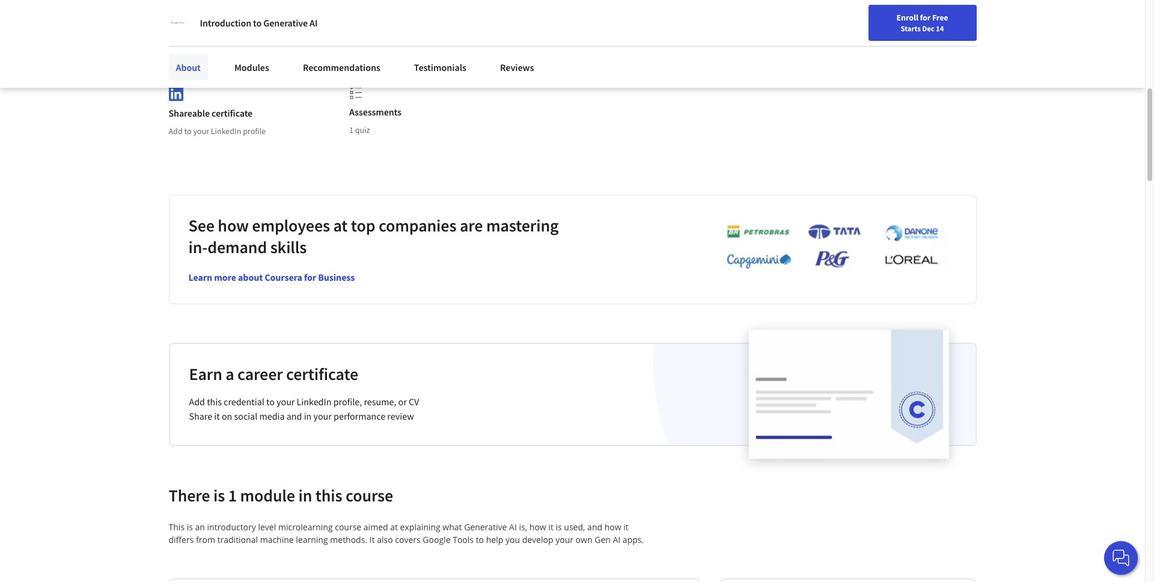 Task type: describe. For each thing, give the bounding box(es) containing it.
an
[[195, 521, 205, 533]]

it
[[370, 534, 375, 545]]

1 vertical spatial 1
[[228, 485, 237, 506]]

to for know
[[206, 60, 217, 75]]

ai right "gen"
[[613, 534, 621, 545]]

or
[[398, 396, 407, 408]]

reviews link
[[493, 54, 542, 81]]

assessments
[[349, 106, 402, 118]]

methods.
[[330, 534, 368, 545]]

profile
[[243, 126, 266, 136]]

modules
[[234, 61, 269, 73]]

for inside enroll for free starts dec 14
[[920, 12, 931, 23]]

demand
[[208, 236, 267, 258]]

learning
[[296, 534, 328, 545]]

course for microlearning
[[335, 521, 362, 533]]

and inside this is an introductory level microlearning course aimed at explaining what generative ai is, how it is used, and how it differs from traditional machine learning methods. it also covers google tools to help you develop your own gen ai apps.
[[588, 521, 603, 533]]

covers
[[395, 534, 421, 545]]

modules link
[[227, 54, 277, 81]]

how inside see how employees at top companies are mastering in-demand skills
[[218, 215, 249, 236]]

own
[[576, 534, 593, 545]]

coursera career certificate image
[[750, 330, 950, 458]]

reviews
[[500, 61, 534, 73]]

review
[[387, 410, 414, 422]]

this
[[169, 521, 185, 533]]

shareable certificate
[[169, 107, 253, 119]]

introductory
[[207, 521, 256, 533]]

a
[[226, 363, 234, 385]]

testimonials
[[414, 61, 467, 73]]

learn more about coursera for business link
[[189, 271, 355, 283]]

ai left is,
[[509, 521, 517, 533]]

module
[[240, 485, 295, 506]]

to for generative
[[253, 17, 262, 29]]

performance
[[334, 410, 386, 422]]

1 quiz
[[349, 124, 370, 135]]

course for this
[[346, 485, 393, 506]]

aimed
[[364, 521, 388, 533]]

used,
[[564, 521, 585, 533]]

differs
[[169, 534, 194, 545]]

quiz
[[355, 124, 370, 135]]

find your new career
[[812, 14, 887, 25]]

see how employees at top companies are mastering in-demand skills
[[189, 215, 559, 258]]

it inside "add this credential to your linkedin profile, resume, or cv share it on social media and in your performance review"
[[214, 410, 220, 422]]

coursera enterprise logos image
[[709, 223, 949, 275]]

introduction
[[200, 17, 251, 29]]

gen
[[595, 534, 611, 545]]

about
[[176, 61, 201, 73]]

microlearning
[[278, 521, 333, 533]]

this inside "add this credential to your linkedin profile, resume, or cv share it on social media and in your performance review"
[[207, 396, 222, 408]]

1 horizontal spatial how
[[530, 521, 547, 533]]

2 horizontal spatial it
[[624, 521, 629, 533]]

starts
[[901, 23, 921, 33]]

to inside this is an introductory level microlearning course aimed at explaining what generative ai is, how it is used, and how it differs from traditional machine learning methods. it also covers google tools to help you develop your own gen ai apps.
[[476, 534, 484, 545]]

recommendations link
[[296, 54, 388, 81]]

find your new career link
[[806, 12, 893, 27]]

profile,
[[334, 396, 362, 408]]

on
[[222, 410, 232, 422]]

describe generative ai model types
[[188, 22, 330, 34]]

details
[[169, 60, 204, 75]]

your left performance
[[314, 410, 332, 422]]

tools
[[453, 534, 474, 545]]

and inside "add this credential to your linkedin profile, resume, or cv share it on social media and in your performance review"
[[287, 410, 302, 422]]

is for there
[[213, 485, 225, 506]]

business
[[318, 271, 355, 283]]

introduction to generative ai
[[200, 17, 318, 29]]

google
[[423, 534, 451, 545]]

level
[[258, 521, 276, 533]]

0 horizontal spatial certificate
[[212, 107, 253, 119]]

google cloud image
[[169, 14, 186, 31]]

2 horizontal spatial how
[[605, 521, 622, 533]]

earn a career certificate
[[189, 363, 358, 385]]

model
[[280, 22, 305, 34]]

testimonials link
[[407, 54, 474, 81]]

add for add this credential to your linkedin profile, resume, or cv share it on social media and in your performance review
[[189, 396, 205, 408]]

your up media at left
[[277, 396, 295, 408]]

share
[[189, 410, 212, 422]]

find
[[812, 14, 827, 25]]

enroll
[[897, 12, 919, 23]]

also
[[377, 534, 393, 545]]

cv
[[409, 396, 419, 408]]

resume,
[[364, 396, 397, 408]]

1 horizontal spatial certificate
[[286, 363, 358, 385]]

about link
[[169, 54, 208, 81]]

add this credential to your linkedin profile, resume, or cv share it on social media and in your performance review
[[189, 396, 419, 422]]

details to know
[[169, 60, 247, 75]]

earn
[[189, 363, 222, 385]]

english
[[915, 14, 944, 26]]

0 vertical spatial linkedin
[[211, 126, 241, 136]]



Task type: locate. For each thing, give the bounding box(es) containing it.
and
[[287, 410, 302, 422], [588, 521, 603, 533]]

employees
[[252, 215, 330, 236]]

course
[[346, 485, 393, 506], [335, 521, 362, 533]]

course up aimed
[[346, 485, 393, 506]]

0 horizontal spatial how
[[218, 215, 249, 236]]

types
[[306, 22, 330, 34]]

for
[[920, 12, 931, 23], [304, 271, 316, 283]]

what
[[443, 521, 462, 533]]

linkedin down shareable certificate
[[211, 126, 241, 136]]

None search field
[[171, 8, 460, 32]]

it
[[214, 410, 220, 422], [549, 521, 554, 533], [624, 521, 629, 533]]

0 vertical spatial at
[[333, 215, 348, 236]]

ai
[[310, 17, 318, 29], [270, 22, 278, 34], [509, 521, 517, 533], [613, 534, 621, 545]]

1 vertical spatial linkedin
[[297, 396, 332, 408]]

2 horizontal spatial is
[[556, 521, 562, 533]]

is left an
[[187, 521, 193, 533]]

how right see at left top
[[218, 215, 249, 236]]

see
[[189, 215, 215, 236]]

to for your
[[184, 126, 192, 136]]

you
[[506, 534, 520, 545]]

it up the apps.
[[624, 521, 629, 533]]

top
[[351, 215, 376, 236]]

0 vertical spatial this
[[207, 396, 222, 408]]

your down used, on the bottom of the page
[[556, 534, 574, 545]]

more
[[214, 271, 236, 283]]

1
[[349, 124, 354, 135], [228, 485, 237, 506]]

in up microlearning
[[299, 485, 312, 506]]

this up microlearning
[[316, 485, 342, 506]]

how up 'develop'
[[530, 521, 547, 533]]

certificate up add to your linkedin profile
[[212, 107, 253, 119]]

machine
[[260, 534, 294, 545]]

for up dec
[[920, 12, 931, 23]]

linkedin inside "add this credential to your linkedin profile, resume, or cv share it on social media and in your performance review"
[[297, 396, 332, 408]]

1 vertical spatial in
[[299, 485, 312, 506]]

0 vertical spatial and
[[287, 410, 302, 422]]

in inside "add this credential to your linkedin profile, resume, or cv share it on social media and in your performance review"
[[304, 410, 312, 422]]

to up media at left
[[266, 396, 275, 408]]

there is 1 module in this course
[[169, 485, 393, 506]]

enroll for free starts dec 14
[[897, 12, 949, 33]]

this up on
[[207, 396, 222, 408]]

traditional
[[217, 534, 258, 545]]

develop
[[522, 534, 554, 545]]

generative inside this is an introductory level microlearning course aimed at explaining what generative ai is, how it is used, and how it differs from traditional machine learning methods. it also covers google tools to help you develop your own gen ai apps.
[[464, 521, 507, 533]]

english button
[[893, 0, 966, 39]]

skills
[[270, 236, 307, 258]]

ai left model
[[270, 22, 278, 34]]

in right media at left
[[304, 410, 312, 422]]

your
[[829, 14, 845, 25], [193, 126, 209, 136], [277, 396, 295, 408], [314, 410, 332, 422], [556, 534, 574, 545]]

1 vertical spatial at
[[390, 521, 398, 533]]

add for add to your linkedin profile
[[169, 126, 183, 136]]

1 vertical spatial add
[[189, 396, 205, 408]]

0 vertical spatial course
[[346, 485, 393, 506]]

1 horizontal spatial for
[[920, 12, 931, 23]]

for left business on the left top of the page
[[304, 271, 316, 283]]

1 vertical spatial this
[[316, 485, 342, 506]]

add
[[169, 126, 183, 136], [189, 396, 205, 408]]

media
[[259, 410, 285, 422]]

0 vertical spatial 1
[[349, 124, 354, 135]]

course up methods.
[[335, 521, 362, 533]]

this is an introductory level microlearning course aimed at explaining what generative ai is, how it is used, and how it differs from traditional machine learning methods. it also covers google tools to help you develop your own gen ai apps.
[[169, 521, 644, 545]]

1 horizontal spatial it
[[549, 521, 554, 533]]

0 horizontal spatial this
[[207, 396, 222, 408]]

1 horizontal spatial 1
[[349, 124, 354, 135]]

1 vertical spatial course
[[335, 521, 362, 533]]

0 vertical spatial for
[[920, 12, 931, 23]]

career
[[864, 14, 887, 25]]

companies
[[379, 215, 457, 236]]

linkedin left profile,
[[297, 396, 332, 408]]

is for this
[[187, 521, 193, 533]]

there
[[169, 485, 210, 506]]

your down shareable certificate
[[193, 126, 209, 136]]

at inside this is an introductory level microlearning course aimed at explaining what generative ai is, how it is used, and how it differs from traditional machine learning methods. it also covers google tools to help you develop your own gen ai apps.
[[390, 521, 398, 533]]

dec
[[923, 23, 935, 33]]

how
[[218, 215, 249, 236], [530, 521, 547, 533], [605, 521, 622, 533]]

1 horizontal spatial this
[[316, 485, 342, 506]]

0 horizontal spatial linkedin
[[211, 126, 241, 136]]

certificate
[[212, 107, 253, 119], [286, 363, 358, 385]]

1 horizontal spatial and
[[588, 521, 603, 533]]

your right find
[[829, 14, 845, 25]]

0 vertical spatial certificate
[[212, 107, 253, 119]]

add to your linkedin profile
[[169, 126, 266, 136]]

1 vertical spatial for
[[304, 271, 316, 283]]

to left the know
[[206, 60, 217, 75]]

it left on
[[214, 410, 220, 422]]

explaining
[[400, 521, 441, 533]]

from
[[196, 534, 215, 545]]

is
[[213, 485, 225, 506], [187, 521, 193, 533], [556, 521, 562, 533]]

mastering
[[486, 215, 559, 236]]

shareable
[[169, 107, 210, 119]]

1 horizontal spatial at
[[390, 521, 398, 533]]

apps.
[[623, 534, 644, 545]]

1 vertical spatial and
[[588, 521, 603, 533]]

0 horizontal spatial at
[[333, 215, 348, 236]]

is right 'there'
[[213, 485, 225, 506]]

1 up introductory
[[228, 485, 237, 506]]

free
[[933, 12, 949, 23]]

in-
[[189, 236, 208, 258]]

to
[[253, 17, 262, 29], [206, 60, 217, 75], [184, 126, 192, 136], [266, 396, 275, 408], [476, 534, 484, 545]]

about
[[238, 271, 263, 283]]

is,
[[519, 521, 528, 533]]

it up 'develop'
[[549, 521, 554, 533]]

0 horizontal spatial add
[[169, 126, 183, 136]]

0 vertical spatial add
[[169, 126, 183, 136]]

at
[[333, 215, 348, 236], [390, 521, 398, 533]]

to left help
[[476, 534, 484, 545]]

coursera
[[265, 271, 302, 283]]

chat with us image
[[1112, 548, 1131, 568]]

to inside "add this credential to your linkedin profile, resume, or cv share it on social media and in your performance review"
[[266, 396, 275, 408]]

in
[[304, 410, 312, 422], [299, 485, 312, 506]]

add inside "add this credential to your linkedin profile, resume, or cv share it on social media and in your performance review"
[[189, 396, 205, 408]]

add up share
[[189, 396, 205, 408]]

course inside this is an introductory level microlearning course aimed at explaining what generative ai is, how it is used, and how it differs from traditional machine learning methods. it also covers google tools to help you develop your own gen ai apps.
[[335, 521, 362, 533]]

0 vertical spatial in
[[304, 410, 312, 422]]

new
[[847, 14, 862, 25]]

and up "gen"
[[588, 521, 603, 533]]

linkedin
[[211, 126, 241, 136], [297, 396, 332, 408]]

help
[[486, 534, 504, 545]]

1 left quiz on the left of page
[[349, 124, 354, 135]]

your inside this is an introductory level microlearning course aimed at explaining what generative ai is, how it is used, and how it differs from traditional machine learning methods. it also covers google tools to help you develop your own gen ai apps.
[[556, 534, 574, 545]]

1 horizontal spatial add
[[189, 396, 205, 408]]

0 horizontal spatial it
[[214, 410, 220, 422]]

1 horizontal spatial linkedin
[[297, 396, 332, 408]]

know
[[219, 60, 247, 75]]

are
[[460, 215, 483, 236]]

and right media at left
[[287, 410, 302, 422]]

at left top
[[333, 215, 348, 236]]

certificate up profile,
[[286, 363, 358, 385]]

0 horizontal spatial and
[[287, 410, 302, 422]]

learn
[[189, 271, 212, 283]]

0 horizontal spatial 1
[[228, 485, 237, 506]]

14
[[936, 23, 944, 33]]

at inside see how employees at top companies are mastering in-demand skills
[[333, 215, 348, 236]]

is left used, on the bottom of the page
[[556, 521, 562, 533]]

1 vertical spatial certificate
[[286, 363, 358, 385]]

add down "shareable"
[[169, 126, 183, 136]]

career
[[238, 363, 283, 385]]

0 horizontal spatial is
[[187, 521, 193, 533]]

how up "gen"
[[605, 521, 622, 533]]

at up the also
[[390, 521, 398, 533]]

ai right model
[[310, 17, 318, 29]]

to down "shareable"
[[184, 126, 192, 136]]

to right introduction
[[253, 17, 262, 29]]

0 horizontal spatial for
[[304, 271, 316, 283]]

credential
[[224, 396, 264, 408]]

learn more about coursera for business
[[189, 271, 355, 283]]

recommendations
[[303, 61, 381, 73]]

social
[[234, 410, 258, 422]]

1 horizontal spatial is
[[213, 485, 225, 506]]



Task type: vqa. For each thing, say whether or not it's contained in the screenshot.
learners to the bottom
no



